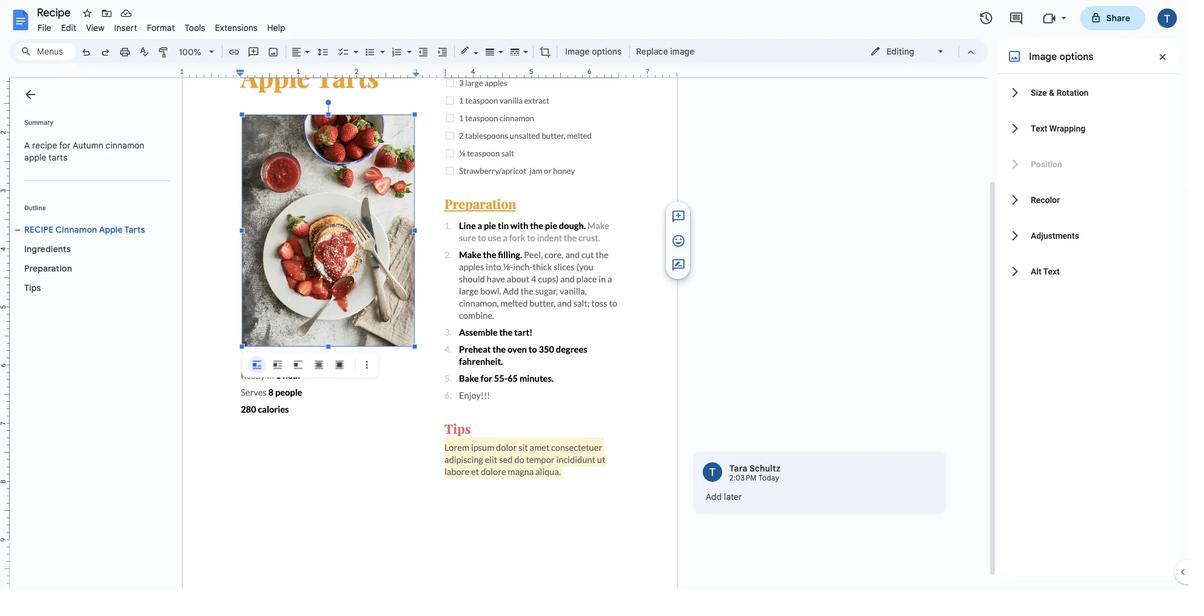 Task type: locate. For each thing, give the bounding box(es) containing it.
alt
[[1031, 266, 1042, 276]]

1 vertical spatial size image
[[671, 234, 686, 248]]

text wrapping tab
[[998, 110, 1180, 146]]

view menu item
[[81, 21, 109, 35]]

0 vertical spatial size image
[[671, 209, 686, 224]]

insert menu item
[[109, 21, 142, 35]]

3 size image from the top
[[671, 258, 686, 273]]

insert
[[114, 22, 137, 33]]

extensions
[[215, 22, 258, 33]]

In front of text radio
[[331, 356, 349, 374]]

today
[[759, 474, 779, 483]]

1 vertical spatial text
[[1043, 266, 1060, 276]]

option group
[[240, 0, 349, 374]]

text left wrapping
[[1031, 123, 1047, 133]]

editing button
[[862, 42, 953, 61]]

position tab
[[998, 146, 1180, 182]]

format
[[147, 22, 175, 33]]

1 horizontal spatial image options
[[1029, 50, 1094, 62]]

toolbar
[[240, 0, 376, 374]]

menu bar
[[33, 16, 290, 36]]

image options up right margin image
[[565, 46, 622, 57]]

recipe cinnamon apple tarts
[[24, 224, 145, 235]]

Rename text field
[[33, 5, 78, 19]]

alt text tab
[[998, 253, 1180, 289]]

Star checkbox
[[79, 5, 96, 22]]

options up right margin image
[[592, 46, 622, 57]]

file menu item
[[33, 21, 56, 35]]

schultz
[[750, 463, 781, 474]]

options inside button
[[592, 46, 622, 57]]

for
[[59, 140, 71, 151]]

menu bar containing file
[[33, 16, 290, 36]]

summary heading
[[24, 118, 53, 127]]

&
[[1049, 87, 1055, 97]]

preparation
[[24, 263, 72, 274]]

options up rotation
[[1060, 50, 1094, 62]]

0 vertical spatial text
[[1031, 123, 1047, 133]]

help menu item
[[262, 21, 290, 35]]

text inside tab
[[1043, 266, 1060, 276]]

options
[[592, 46, 622, 57], [1060, 50, 1094, 62]]

tools menu item
[[180, 21, 210, 35]]

cinnamon
[[56, 224, 97, 235]]

Zoom text field
[[176, 44, 205, 61]]

line & paragraph spacing image
[[316, 43, 330, 60]]

main toolbar
[[75, 0, 698, 471]]

size image
[[671, 209, 686, 224], [671, 234, 686, 248], [671, 258, 686, 273]]

0 horizontal spatial options
[[592, 46, 622, 57]]

tara
[[730, 463, 748, 474]]

image
[[565, 46, 590, 57], [1029, 50, 1057, 62]]

a
[[24, 140, 30, 151]]

image options up size & rotation
[[1029, 50, 1094, 62]]

text
[[1031, 123, 1047, 133], [1043, 266, 1060, 276]]

summary
[[24, 119, 53, 126]]

text wrapping
[[1031, 123, 1086, 133]]

2 vertical spatial size image
[[671, 258, 686, 273]]

text right the alt
[[1043, 266, 1060, 276]]

option group inside image options application
[[240, 0, 349, 374]]

1 horizontal spatial image
[[1029, 50, 1057, 62]]

0 horizontal spatial image
[[565, 46, 590, 57]]

a recipe for autumn cinnamon apple tarts
[[24, 140, 147, 163]]

0 horizontal spatial image options
[[565, 46, 622, 57]]

tarts
[[49, 152, 67, 163]]

format menu item
[[142, 21, 180, 35]]

adjustments tab
[[998, 218, 1180, 253]]

position
[[1031, 159, 1062, 169]]

apple
[[99, 224, 123, 235]]

wrapping
[[1049, 123, 1086, 133]]

mode and view toolbar
[[861, 39, 981, 64]]

left margin image
[[183, 69, 244, 78]]

cinnamon
[[106, 140, 144, 151]]

1 horizontal spatial options
[[1060, 50, 1094, 62]]

tools
[[185, 22, 205, 33]]

image options
[[565, 46, 622, 57], [1029, 50, 1094, 62]]



Task type: vqa. For each thing, say whether or not it's contained in the screenshot.
Report a problem to Google icon in the left of the page
no



Task type: describe. For each thing, give the bounding box(es) containing it.
add later
[[706, 492, 742, 502]]

recipe
[[32, 140, 57, 151]]

1
[[180, 68, 184, 76]]

Menus field
[[15, 43, 76, 60]]

editing
[[887, 46, 914, 57]]

extensions menu item
[[210, 21, 262, 35]]

adjustments
[[1031, 231, 1079, 241]]

apple
[[24, 152, 46, 163]]

image inside button
[[565, 46, 590, 57]]

edit
[[61, 22, 76, 33]]

replace image button
[[633, 42, 698, 61]]

rotation
[[1057, 87, 1089, 97]]

image options button
[[560, 42, 627, 61]]

image inside section
[[1029, 50, 1057, 62]]

image options inside button
[[565, 46, 622, 57]]

checklist menu image
[[351, 44, 358, 48]]

autumn
[[73, 140, 103, 151]]

Wrap text radio
[[269, 356, 287, 374]]

replace image
[[636, 46, 695, 57]]

menu bar banner
[[0, 0, 1189, 589]]

recipe
[[24, 224, 54, 235]]

share button
[[1080, 6, 1146, 30]]

view
[[86, 22, 104, 33]]

size
[[1031, 87, 1047, 97]]

size & rotation tab
[[998, 75, 1180, 110]]

border dash image
[[508, 43, 522, 60]]

summary element
[[18, 133, 170, 170]]

later
[[724, 492, 742, 502]]

insert image image
[[267, 43, 280, 60]]

image options application
[[0, 0, 1189, 589]]

In line radio
[[240, 0, 290, 374]]

tara schultz 2:03 pm today
[[730, 463, 781, 483]]

recolor tab
[[998, 182, 1180, 218]]

document outline element
[[10, 78, 175, 589]]

border weight image
[[483, 43, 497, 60]]

2 size image from the top
[[671, 234, 686, 248]]

outline
[[24, 204, 46, 212]]

bottom margin image
[[0, 537, 9, 589]]

edit menu item
[[56, 21, 81, 35]]

tara schultz image
[[703, 463, 722, 482]]

text inside tab
[[1031, 123, 1047, 133]]

Behind text radio
[[310, 356, 328, 374]]

tips
[[24, 283, 41, 293]]

alt text
[[1031, 266, 1060, 276]]

options inside section
[[1060, 50, 1094, 62]]

file
[[38, 22, 51, 33]]

2:03 pm
[[730, 474, 757, 483]]

add
[[706, 492, 722, 502]]

image options section
[[998, 39, 1180, 580]]

size & rotation
[[1031, 87, 1089, 97]]

Zoom field
[[174, 43, 220, 61]]

image options inside section
[[1029, 50, 1094, 62]]

replace
[[636, 46, 668, 57]]

recolor
[[1031, 195, 1060, 205]]

right margin image
[[616, 69, 677, 78]]

menu bar inside menu bar banner
[[33, 16, 290, 36]]

image
[[670, 46, 695, 57]]

help
[[267, 22, 285, 33]]

ingredients
[[24, 244, 71, 254]]

outline heading
[[10, 203, 175, 220]]

Break text radio
[[289, 356, 307, 374]]

tarts
[[125, 224, 145, 235]]

1 size image from the top
[[671, 209, 686, 224]]

share
[[1106, 13, 1130, 23]]



